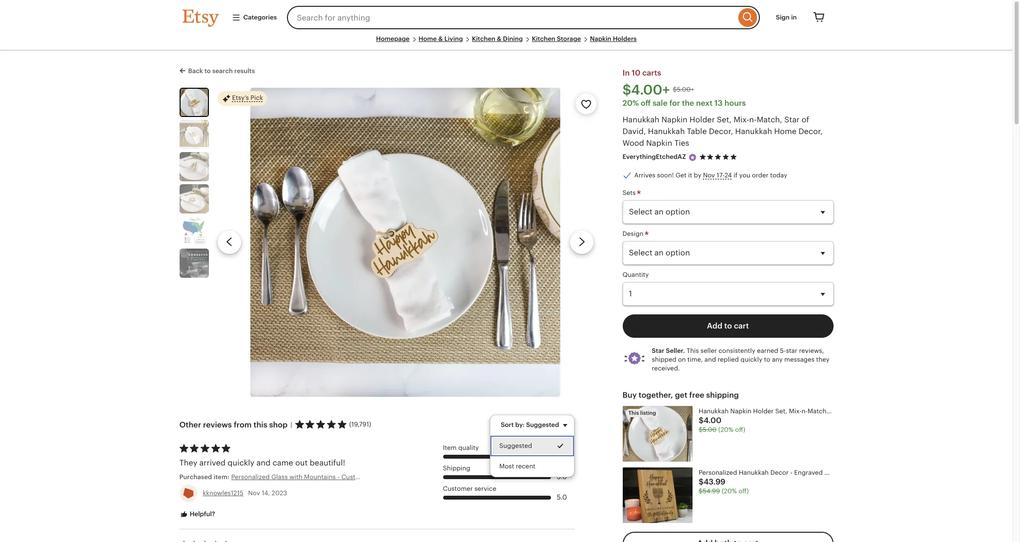 Task type: locate. For each thing, give the bounding box(es) containing it.
(20% inside $ 4.00 $ 5.00 (20% off)
[[718, 426, 734, 434]]

0 vertical spatial star
[[784, 115, 800, 124]]

buy
[[623, 391, 637, 400]]

shop
[[269, 421, 288, 430]]

quickly inside this seller consistently earned 5-star reviews, shipped on time, and replied quickly to any messages they received.
[[741, 356, 763, 363]]

2 vertical spatial 5.0
[[557, 494, 567, 502]]

star up shipped at the bottom of page
[[652, 347, 665, 355]]

0 vertical spatial 5.0
[[557, 453, 567, 461]]

this left listing
[[629, 410, 639, 416]]

1 vertical spatial (20%
[[722, 488, 737, 495]]

this inside this seller consistently earned 5-star reviews, shipped on time, and replied quickly to any messages they received.
[[687, 347, 699, 355]]

suggested inside popup button
[[526, 422, 559, 429]]

most
[[500, 463, 514, 471]]

$ right personalized hanukkah decor - engraved wood sign, 14x10 hanukkah sign, menorah and custom name, classy hanukkah decorations, design: hnka1 image
[[699, 488, 703, 495]]

kitchen & dining link
[[472, 35, 523, 42]]

star inside hanukkah napkin holder set, mix-n-match, star of david, hanukkah table decor, hanukkah home decor, wood napkin ties
[[784, 115, 800, 124]]

decor, down set,
[[709, 127, 733, 136]]

and inside this seller consistently earned 5-star reviews, shipped on time, and replied quickly to any messages they received.
[[705, 356, 716, 363]]

1 & from the left
[[438, 35, 443, 42]]

napkin
[[590, 35, 611, 42], [662, 115, 688, 124], [646, 139, 672, 148]]

napkin up everythingetchedaz
[[646, 139, 672, 148]]

2 kitchen from the left
[[532, 35, 555, 42]]

0 horizontal spatial and
[[256, 459, 271, 468]]

0 horizontal spatial decor,
[[709, 127, 733, 136]]

0 vertical spatial home
[[419, 35, 437, 42]]

ties
[[674, 139, 689, 148]]

None search field
[[287, 6, 760, 29]]

to inside "link"
[[205, 67, 211, 75]]

0 horizontal spatial &
[[438, 35, 443, 42]]

1 vertical spatial nov
[[248, 490, 260, 498]]

$4.00+ $5.00+
[[623, 82, 694, 98]]

quantity
[[623, 271, 649, 279]]

kitchen for kitchen & dining
[[472, 35, 495, 42]]

seller
[[701, 347, 717, 355]]

4.00
[[704, 416, 722, 425]]

back
[[188, 67, 203, 75]]

0 vertical spatial napkin
[[590, 35, 611, 42]]

suggested inside button
[[500, 443, 532, 450]]

1 vertical spatial this
[[629, 410, 639, 416]]

home inside menu bar
[[419, 35, 437, 42]]

this
[[687, 347, 699, 355], [629, 410, 639, 416]]

0 vertical spatial suggested
[[526, 422, 559, 429]]

5.0 down suggested button
[[557, 474, 567, 481]]

sets
[[623, 189, 638, 197]]

to for add
[[724, 321, 732, 331]]

dining
[[503, 35, 523, 42]]

off) right 5.00
[[735, 426, 746, 434]]

arrived
[[199, 459, 226, 468]]

1 horizontal spatial &
[[497, 35, 502, 42]]

kknowles1215 nov 14, 2023
[[203, 490, 287, 498]]

(20% down the 43.99
[[722, 488, 737, 495]]

other reviews from this shop
[[179, 421, 288, 430]]

order
[[752, 172, 769, 179]]

star
[[784, 115, 800, 124], [652, 347, 665, 355]]

decor, down of
[[799, 127, 823, 136]]

napkin holders
[[590, 35, 637, 42]]

(20% inside $ 43.99 $ 54.99 (20% off)
[[722, 488, 737, 495]]

1 $ from the top
[[699, 416, 704, 425]]

it
[[688, 172, 692, 179]]

from
[[234, 421, 252, 430]]

5.0 down sort by: suggested popup button
[[557, 453, 567, 461]]

5.00
[[703, 426, 717, 434]]

shipping
[[443, 465, 470, 472]]

2 & from the left
[[497, 35, 502, 42]]

$ down free
[[699, 426, 703, 434]]

1 vertical spatial suggested
[[500, 443, 532, 450]]

1 5.0 from the top
[[557, 453, 567, 461]]

wood
[[623, 139, 644, 148]]

10
[[632, 68, 641, 78]]

home & living link
[[419, 35, 463, 42]]

24
[[725, 172, 732, 179]]

off) for 4.00
[[735, 426, 746, 434]]

to right back on the top
[[205, 67, 211, 75]]

kitchen left storage
[[532, 35, 555, 42]]

off) inside $ 43.99 $ 54.99 (20% off)
[[739, 488, 749, 495]]

2 horizontal spatial to
[[764, 356, 770, 363]]

of
[[802, 115, 809, 124]]

kitchen storage
[[532, 35, 581, 42]]

hanukkah napkin holder set mix-n-match star of david image 5 image
[[179, 217, 209, 246]]

suggested up most recent
[[500, 443, 532, 450]]

$ 43.99 $ 54.99 (20% off)
[[699, 478, 749, 495]]

this seller consistently earned 5-star reviews, shipped on time, and replied quickly to any messages they received.
[[652, 347, 830, 372]]

to inside this seller consistently earned 5-star reviews, shipped on time, and replied quickly to any messages they received.
[[764, 356, 770, 363]]

you
[[739, 172, 750, 179]]

categories
[[243, 14, 277, 21]]

carts
[[642, 68, 661, 78]]

1 horizontal spatial nov
[[703, 172, 715, 179]]

time,
[[688, 356, 703, 363]]

nov
[[703, 172, 715, 179], [248, 490, 260, 498]]

helpful? button
[[172, 506, 223, 524]]

0 horizontal spatial quickly
[[228, 459, 254, 468]]

& for kitchen
[[497, 35, 502, 42]]

mix-
[[734, 115, 749, 124]]

star seller.
[[652, 347, 685, 355]]

17-
[[717, 172, 725, 179]]

free
[[689, 391, 704, 400]]

living
[[445, 35, 463, 42]]

on
[[678, 356, 686, 363]]

n-
[[749, 115, 757, 124]]

& left living
[[438, 35, 443, 42]]

2 $ from the top
[[699, 426, 703, 434]]

star left of
[[784, 115, 800, 124]]

service
[[475, 486, 496, 493]]

1 horizontal spatial to
[[724, 321, 732, 331]]

this for seller
[[687, 347, 699, 355]]

to down earned
[[764, 356, 770, 363]]

(20%
[[718, 426, 734, 434], [722, 488, 737, 495]]

nov left 14,
[[248, 490, 260, 498]]

to left cart
[[724, 321, 732, 331]]

napkin inside menu bar
[[590, 35, 611, 42]]

they arrived quickly and came out beautiful!
[[179, 459, 345, 468]]

hanukkah napkin holder set mix-n-match star of david image 6 image
[[179, 249, 209, 278]]

together,
[[639, 391, 673, 400]]

1 vertical spatial home
[[774, 127, 797, 136]]

everythingetchedaz link
[[623, 153, 686, 161]]

0 vertical spatial this
[[687, 347, 699, 355]]

43.99
[[704, 478, 726, 487]]

this for listing
[[629, 410, 639, 416]]

0 horizontal spatial nov
[[248, 490, 260, 498]]

1 vertical spatial 5.0
[[557, 474, 567, 481]]

homepage
[[376, 35, 410, 42]]

home inside hanukkah napkin holder set, mix-n-match, star of david, hanukkah table decor, hanukkah home decor, wood napkin ties
[[774, 127, 797, 136]]

1 vertical spatial off)
[[739, 488, 749, 495]]

banner
[[165, 0, 848, 35]]

customer
[[443, 486, 473, 493]]

1 horizontal spatial and
[[705, 356, 716, 363]]

napkin left holders
[[590, 35, 611, 42]]

none search field inside banner
[[287, 6, 760, 29]]

0 horizontal spatial to
[[205, 67, 211, 75]]

suggested right by: in the right of the page
[[526, 422, 559, 429]]

etsy's pick
[[232, 94, 263, 102]]

1 horizontal spatial kitchen
[[532, 35, 555, 42]]

off) right 54.99 at the bottom of page
[[739, 488, 749, 495]]

sign in button
[[769, 9, 804, 26]]

this up time,
[[687, 347, 699, 355]]

replied
[[718, 356, 739, 363]]

1 horizontal spatial star
[[784, 115, 800, 124]]

& left dining
[[497, 35, 502, 42]]

0 vertical spatial off)
[[735, 426, 746, 434]]

0 vertical spatial and
[[705, 356, 716, 363]]

suggested
[[526, 422, 559, 429], [500, 443, 532, 450]]

hanukkah napkin holder set mix-n-match star of david image 4 image
[[179, 184, 209, 214]]

menu bar
[[182, 35, 831, 51]]

0 horizontal spatial this
[[629, 410, 639, 416]]

2 vertical spatial napkin
[[646, 139, 672, 148]]

1 horizontal spatial this
[[687, 347, 699, 355]]

star_seller image
[[688, 153, 697, 162]]

$ up 54.99 at the bottom of page
[[699, 478, 704, 487]]

5.0 for service
[[557, 494, 567, 502]]

$
[[699, 416, 704, 425], [699, 426, 703, 434], [699, 478, 704, 487], [699, 488, 703, 495]]

0 vertical spatial to
[[205, 67, 211, 75]]

0 horizontal spatial hanukkah napkin holder set mix-n-match star of david image 1 image
[[180, 89, 208, 116]]

1 vertical spatial to
[[724, 321, 732, 331]]

sort
[[501, 422, 514, 429]]

quickly down consistently
[[741, 356, 763, 363]]

earned
[[757, 347, 778, 355]]

kitchen left dining
[[472, 35, 495, 42]]

to
[[205, 67, 211, 75], [724, 321, 732, 331], [764, 356, 770, 363]]

and left came
[[256, 459, 271, 468]]

menu
[[490, 415, 575, 478]]

kknowles1215
[[203, 490, 244, 498]]

soon! get
[[657, 172, 687, 179]]

(20% right 5.00
[[718, 426, 734, 434]]

back to search results
[[188, 67, 255, 75]]

2 vertical spatial to
[[764, 356, 770, 363]]

0 vertical spatial (20%
[[718, 426, 734, 434]]

$ up 5.00
[[699, 416, 704, 425]]

in 10 carts
[[623, 68, 661, 78]]

holders
[[613, 35, 637, 42]]

etsy's
[[232, 94, 249, 102]]

nov right by
[[703, 172, 715, 179]]

in
[[623, 68, 630, 78]]

to inside button
[[724, 321, 732, 331]]

1 horizontal spatial home
[[774, 127, 797, 136]]

3 5.0 from the top
[[557, 494, 567, 502]]

home down match,
[[774, 127, 797, 136]]

to for back
[[205, 67, 211, 75]]

hanukkah napkin holder set mix-n-match star of david image 1 image
[[250, 88, 560, 398], [180, 89, 208, 116]]

1 decor, from the left
[[709, 127, 733, 136]]

0 vertical spatial quickly
[[741, 356, 763, 363]]

home left living
[[419, 35, 437, 42]]

hanukkah napkin holder set mix-n-match star of david image 3 image
[[179, 152, 209, 181]]

1 horizontal spatial quickly
[[741, 356, 763, 363]]

reviews,
[[799, 347, 824, 355]]

1 horizontal spatial decor,
[[799, 127, 823, 136]]

1 kitchen from the left
[[472, 35, 495, 42]]

arrives soon! get it by nov 17-24 if you order today
[[634, 172, 787, 179]]

hanukkah down n-
[[735, 127, 772, 136]]

personalized hanukkah decor - engraved wood sign, 14x10 hanukkah sign, menorah and custom name, classy hanukkah decorations, design: hnka1 image
[[623, 468, 693, 524]]

5.0 down 'most recent' button
[[557, 494, 567, 502]]

and down seller
[[705, 356, 716, 363]]

0 horizontal spatial kitchen
[[472, 35, 495, 42]]

$5.00+
[[673, 86, 694, 93]]

1 vertical spatial star
[[652, 347, 665, 355]]

off) inside $ 4.00 $ 5.00 (20% off)
[[735, 426, 746, 434]]

came
[[273, 459, 293, 468]]

1 vertical spatial and
[[256, 459, 271, 468]]

napkin down for
[[662, 115, 688, 124]]

0 vertical spatial nov
[[703, 172, 715, 179]]

kknowles1215 link
[[203, 490, 244, 498]]

quickly up item:
[[228, 459, 254, 468]]

0 horizontal spatial home
[[419, 35, 437, 42]]



Task type: vqa. For each thing, say whether or not it's contained in the screenshot.
Item quality
yes



Task type: describe. For each thing, give the bounding box(es) containing it.
hanukkah up ties
[[648, 127, 685, 136]]

etsy's pick button
[[217, 91, 267, 106]]

banner containing categories
[[165, 0, 848, 35]]

5-
[[780, 347, 786, 355]]

customer service
[[443, 486, 496, 493]]

menu bar containing homepage
[[182, 35, 831, 51]]

received.
[[652, 365, 680, 372]]

hours
[[725, 99, 746, 108]]

sign
[[776, 14, 790, 21]]

20% off sale for the next 13 hours
[[623, 99, 746, 108]]

consistently
[[719, 347, 756, 355]]

pick
[[251, 94, 263, 102]]

david,
[[623, 127, 646, 136]]

arrives
[[634, 172, 656, 179]]

hanukkah napkin holder set, mix-n-match, star of david, hanukkah table decor, hanukkah home decor, wood napkin ties image
[[623, 406, 693, 462]]

4 $ from the top
[[699, 488, 703, 495]]

13
[[715, 99, 723, 108]]

out
[[295, 459, 308, 468]]

3 $ from the top
[[699, 478, 704, 487]]

for
[[670, 99, 680, 108]]

search
[[212, 67, 233, 75]]

categories button
[[224, 9, 284, 26]]

the
[[682, 99, 694, 108]]

quality
[[458, 445, 479, 452]]

hanukkah napkin holder set mix-n-match star of david image 2 image
[[179, 120, 209, 149]]

off
[[641, 99, 651, 108]]

sign in
[[776, 14, 797, 21]]

messages
[[785, 356, 815, 363]]

hanukkah napkin holder set, mix-n-match, star of david, hanukkah table decor, hanukkah home decor, wood napkin ties
[[623, 115, 823, 148]]

1 vertical spatial quickly
[[228, 459, 254, 468]]

this listing
[[629, 410, 656, 416]]

shipping
[[706, 391, 739, 400]]

beautiful!
[[310, 459, 345, 468]]

design
[[623, 230, 645, 238]]

they
[[816, 356, 830, 363]]

listing
[[640, 410, 656, 416]]

helpful?
[[188, 511, 215, 519]]

next
[[696, 99, 713, 108]]

Search for anything text field
[[287, 6, 736, 29]]

most recent
[[500, 463, 536, 471]]

buy together, get free shipping
[[623, 391, 739, 400]]

1 vertical spatial napkin
[[662, 115, 688, 124]]

kitchen for kitchen storage
[[532, 35, 555, 42]]

add to cart button
[[623, 315, 834, 338]]

item quality
[[443, 445, 479, 452]]

sort by: suggested button
[[494, 415, 578, 436]]

they
[[179, 459, 197, 468]]

item
[[443, 445, 457, 452]]

recent
[[516, 463, 536, 471]]

everythingetchedaz
[[623, 153, 686, 161]]

2 decor, from the left
[[799, 127, 823, 136]]

54.99
[[703, 488, 720, 495]]

item:
[[214, 474, 230, 482]]

20%
[[623, 99, 639, 108]]

home & living
[[419, 35, 463, 42]]

(20% for 43.99
[[722, 488, 737, 495]]

suggested button
[[491, 436, 574, 457]]

any
[[772, 356, 783, 363]]

in
[[791, 14, 797, 21]]

0 horizontal spatial star
[[652, 347, 665, 355]]

back to search results link
[[179, 65, 255, 76]]

$4.00+
[[623, 82, 670, 98]]

off) for 43.99
[[739, 488, 749, 495]]

seller.
[[666, 347, 685, 355]]

(20% for 4.00
[[718, 426, 734, 434]]

purchased
[[179, 474, 212, 482]]

5.0 for quality
[[557, 453, 567, 461]]

by
[[694, 172, 701, 179]]

sale
[[653, 99, 668, 108]]

hanukkah up david,
[[623, 115, 660, 124]]

if
[[734, 172, 738, 179]]

1 horizontal spatial hanukkah napkin holder set mix-n-match star of david image 1 image
[[250, 88, 560, 398]]

purchased item:
[[179, 474, 231, 482]]

reviews
[[203, 421, 232, 430]]

holder
[[690, 115, 715, 124]]

get
[[675, 391, 688, 400]]

2023
[[272, 490, 287, 498]]

results
[[234, 67, 255, 75]]

kitchen storage link
[[532, 35, 581, 42]]

menu containing suggested
[[490, 415, 575, 478]]

add
[[707, 321, 723, 331]]

2 5.0 from the top
[[557, 474, 567, 481]]

& for home
[[438, 35, 443, 42]]

table
[[687, 127, 707, 136]]

(19,791)
[[349, 421, 371, 429]]

cart
[[734, 321, 749, 331]]

match,
[[757, 115, 782, 124]]

napkin holders link
[[590, 35, 637, 42]]

star
[[786, 347, 798, 355]]

sort by: suggested
[[501, 422, 559, 429]]



